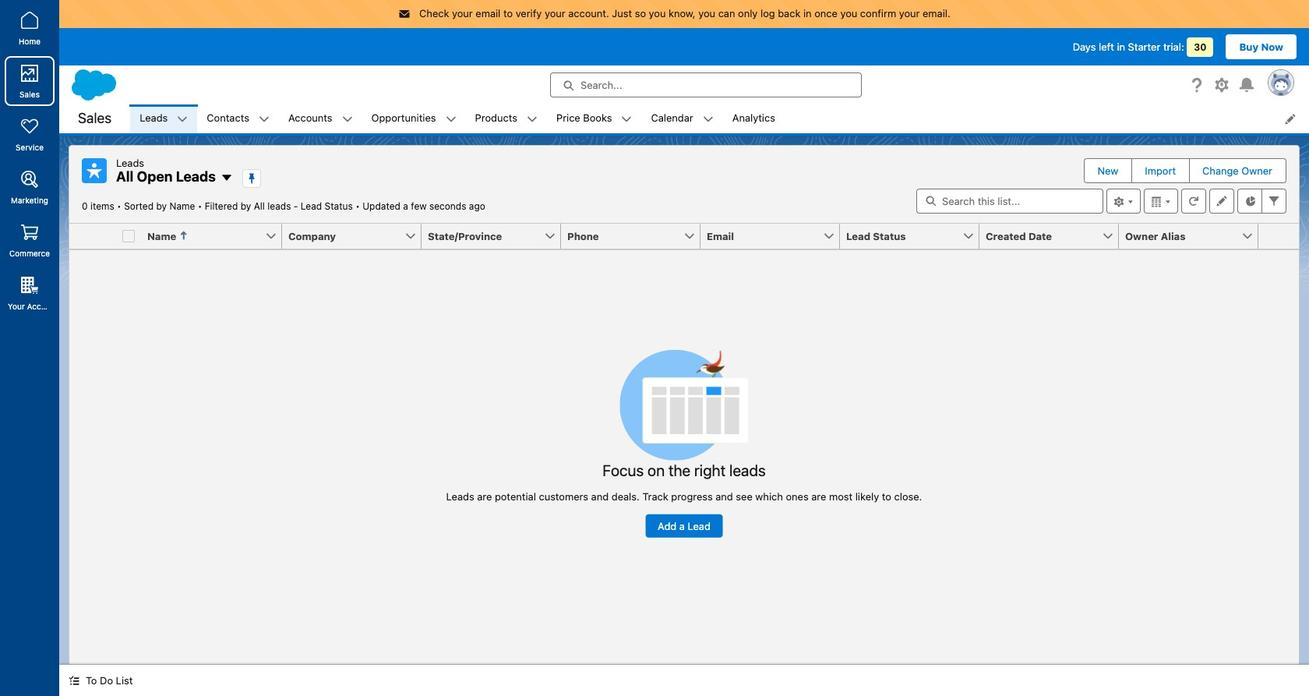 Task type: vqa. For each thing, say whether or not it's contained in the screenshot.
Leads inside list item
yes



Task type: describe. For each thing, give the bounding box(es) containing it.
search...
[[581, 78, 622, 91]]

price books
[[557, 112, 612, 124]]

1 you from the left
[[649, 7, 666, 19]]

text default image for price books
[[622, 114, 633, 125]]

leads inside focus on the right leads status
[[730, 461, 766, 479]]

now
[[1261, 40, 1284, 53]]

your
[[8, 302, 25, 311]]

right
[[694, 461, 726, 479]]

-
[[294, 200, 298, 212]]

all open leads
[[116, 168, 216, 184]]

email button
[[701, 223, 823, 248]]

on
[[648, 461, 665, 479]]

few
[[411, 200, 427, 212]]

created date button
[[980, 223, 1102, 248]]

0 horizontal spatial lead
[[301, 200, 322, 212]]

name inside button
[[147, 230, 176, 242]]

add
[[658, 520, 677, 532]]

date
[[1029, 230, 1052, 242]]

item number image
[[69, 223, 116, 248]]

created
[[986, 230, 1026, 242]]

opportunities
[[371, 112, 436, 124]]

filtered
[[205, 200, 238, 212]]

change owner button
[[1190, 159, 1285, 182]]

add a lead button
[[645, 514, 723, 537]]

3 • from the left
[[356, 200, 360, 212]]

marketing link
[[5, 162, 55, 212]]

to
[[86, 674, 97, 687]]

products list item
[[466, 104, 547, 133]]

log
[[761, 7, 775, 19]]

state/province button
[[422, 223, 544, 248]]

all open leads status
[[82, 200, 363, 212]]

products link
[[466, 104, 527, 133]]

item number element
[[69, 223, 116, 249]]

leads list item
[[130, 104, 197, 133]]

action element
[[1259, 223, 1299, 249]]

analytics link
[[723, 104, 785, 133]]

which
[[756, 490, 783, 503]]

ago
[[469, 200, 486, 212]]

lead status element
[[840, 223, 989, 249]]

1 • from the left
[[117, 200, 121, 212]]

ones
[[786, 490, 809, 503]]

lead inside button
[[846, 230, 871, 242]]

Search All Open Leads list view. search field
[[917, 188, 1104, 213]]

most
[[829, 490, 853, 503]]

owner alias
[[1126, 230, 1186, 242]]

track
[[643, 490, 669, 503]]

list containing leads
[[130, 104, 1309, 133]]

0 vertical spatial name
[[170, 200, 195, 212]]

0 vertical spatial all
[[116, 168, 134, 184]]

buy now
[[1240, 40, 1284, 53]]

back
[[778, 7, 801, 19]]

do
[[100, 674, 113, 687]]

company element
[[282, 223, 431, 249]]

email element
[[701, 223, 850, 249]]

1 your from the left
[[452, 7, 473, 19]]

potential
[[495, 490, 536, 503]]

name button
[[141, 223, 265, 248]]

price books link
[[547, 104, 622, 133]]

0
[[82, 200, 88, 212]]

owner inside 'button'
[[1126, 230, 1159, 242]]

2 your from the left
[[545, 7, 566, 19]]

accounts link
[[279, 104, 342, 133]]

change owner
[[1203, 164, 1273, 177]]

marketing
[[11, 196, 48, 205]]

verify
[[516, 7, 542, 19]]

0 horizontal spatial leads
[[268, 200, 291, 212]]

deals.
[[612, 490, 640, 503]]

open
[[137, 168, 173, 184]]

owner alias element
[[1119, 223, 1268, 249]]

price
[[557, 112, 581, 124]]

email.
[[923, 7, 951, 19]]

once
[[815, 7, 838, 19]]

account.
[[568, 7, 609, 19]]

2 by from the left
[[241, 200, 251, 212]]

see
[[736, 490, 753, 503]]

lead status
[[846, 230, 906, 242]]

close.
[[894, 490, 922, 503]]

company
[[288, 230, 336, 242]]

change
[[1203, 164, 1239, 177]]

just
[[612, 7, 632, 19]]

commerce link
[[5, 215, 55, 265]]

30
[[1194, 41, 1207, 53]]

2 you from the left
[[699, 7, 716, 19]]

text default image for contacts
[[259, 114, 270, 125]]

customers
[[539, 490, 589, 503]]

trial:
[[1164, 40, 1185, 53]]

0 horizontal spatial in
[[804, 7, 812, 19]]

the
[[669, 461, 691, 479]]

accounts list item
[[279, 104, 362, 133]]

1 horizontal spatial sales
[[78, 110, 112, 126]]

calendar list item
[[642, 104, 723, 133]]

a inside "button"
[[680, 520, 685, 532]]

status inside lead status button
[[873, 230, 906, 242]]

import button
[[1133, 159, 1189, 182]]

opportunities link
[[362, 104, 445, 133]]

progress
[[671, 490, 713, 503]]

check your email to verify your account. just so you know, you can only log back in once you confirm your email.
[[419, 7, 951, 19]]

lead status button
[[840, 223, 963, 248]]



Task type: locate. For each thing, give the bounding box(es) containing it.
focus on the right leads
[[603, 461, 766, 479]]

sales up service 'link'
[[19, 90, 40, 99]]

to right email
[[503, 7, 513, 19]]

starter
[[1128, 40, 1161, 53]]

•
[[117, 200, 121, 212], [198, 200, 202, 212], [356, 200, 360, 212]]

0 horizontal spatial you
[[649, 7, 666, 19]]

1 vertical spatial name
[[147, 230, 176, 242]]

leads up see on the bottom right of page
[[730, 461, 766, 479]]

1 vertical spatial lead
[[846, 230, 871, 242]]

text default image inside opportunities list item
[[445, 114, 456, 125]]

2 horizontal spatial your
[[899, 7, 920, 19]]

1 vertical spatial all
[[254, 200, 265, 212]]

1 are from the left
[[477, 490, 492, 503]]

contacts link
[[197, 104, 259, 133]]

search... button
[[550, 72, 862, 97]]

text default image inside leads list item
[[177, 114, 188, 125]]

seconds
[[429, 200, 467, 212]]

leads are potential customers and deals. track progress and see which ones are most likely to close.
[[446, 490, 922, 503]]

buy
[[1240, 40, 1259, 53]]

text default image inside products list item
[[527, 114, 538, 125]]

0 horizontal spatial text default image
[[259, 114, 270, 125]]

to do list button
[[59, 665, 142, 696]]

so
[[635, 7, 646, 19]]

new
[[1098, 164, 1119, 177]]

1 horizontal spatial •
[[198, 200, 202, 212]]

3 you from the left
[[841, 7, 858, 19]]

0 vertical spatial sales
[[19, 90, 40, 99]]

are right ones
[[812, 490, 826, 503]]

text default image right accounts
[[342, 114, 353, 125]]

calendar
[[651, 112, 694, 124]]

0 vertical spatial a
[[403, 200, 408, 212]]

by
[[156, 200, 167, 212], [241, 200, 251, 212]]

products
[[475, 112, 518, 124]]

0 horizontal spatial all
[[116, 168, 134, 184]]

2 horizontal spatial you
[[841, 7, 858, 19]]

by right filtered
[[241, 200, 251, 212]]

name down the 'sorted'
[[147, 230, 176, 242]]

1 horizontal spatial your
[[545, 7, 566, 19]]

only
[[738, 7, 758, 19]]

leads up the 'sorted'
[[116, 156, 144, 169]]

focus on the right leads status
[[446, 350, 922, 537]]

text default image
[[259, 114, 270, 125], [527, 114, 538, 125]]

leads left -
[[268, 200, 291, 212]]

0 vertical spatial leads
[[268, 200, 291, 212]]

email
[[476, 7, 501, 19]]

status
[[325, 200, 353, 212], [873, 230, 906, 242]]

to
[[503, 7, 513, 19], [882, 490, 892, 503]]

your account link
[[5, 268, 58, 318]]

text default image inside to do list button
[[69, 675, 80, 686]]

all left open
[[116, 168, 134, 184]]

0 horizontal spatial a
[[403, 200, 408, 212]]

name element
[[141, 223, 292, 249]]

1 horizontal spatial leads
[[730, 461, 766, 479]]

analytics
[[733, 112, 776, 124]]

contacts list item
[[197, 104, 279, 133]]

sales link
[[5, 56, 55, 106]]

a left few
[[403, 200, 408, 212]]

sorted
[[124, 200, 154, 212]]

likely
[[856, 490, 879, 503]]

you
[[649, 7, 666, 19], [699, 7, 716, 19], [841, 7, 858, 19]]

books
[[583, 112, 612, 124]]

text default image for products
[[527, 114, 538, 125]]

days
[[1073, 40, 1096, 53]]

phone
[[567, 230, 599, 242]]

1 horizontal spatial a
[[680, 520, 685, 532]]

company button
[[282, 223, 405, 248]]

name
[[170, 200, 195, 212], [147, 230, 176, 242]]

by right the 'sorted'
[[156, 200, 167, 212]]

1 vertical spatial a
[[680, 520, 685, 532]]

1 horizontal spatial are
[[812, 490, 826, 503]]

2 horizontal spatial lead
[[846, 230, 871, 242]]

1 by from the left
[[156, 200, 167, 212]]

2 and from the left
[[716, 490, 733, 503]]

text default image inside all open leads|leads|list view element
[[220, 171, 233, 184]]

import
[[1145, 164, 1176, 177]]

check
[[419, 7, 449, 19]]

2 text default image from the left
[[527, 114, 538, 125]]

in right back
[[804, 7, 812, 19]]

service
[[16, 143, 44, 152]]

email
[[707, 230, 734, 242]]

items
[[90, 200, 114, 212]]

1 horizontal spatial owner
[[1242, 164, 1273, 177]]

opportunities list item
[[362, 104, 466, 133]]

1 horizontal spatial all
[[254, 200, 265, 212]]

1 horizontal spatial to
[[882, 490, 892, 503]]

list
[[116, 674, 133, 687]]

leads left potential at the bottom left of the page
[[446, 490, 474, 503]]

2 horizontal spatial •
[[356, 200, 360, 212]]

owner left 'alias'
[[1126, 230, 1159, 242]]

1 horizontal spatial in
[[1117, 40, 1126, 53]]

0 horizontal spatial and
[[591, 490, 609, 503]]

contacts
[[207, 112, 249, 124]]

list
[[130, 104, 1309, 133]]

are left potential at the bottom left of the page
[[477, 490, 492, 503]]

text default image left to
[[69, 675, 80, 686]]

you right once
[[841, 7, 858, 19]]

a right add
[[680, 520, 685, 532]]

you left can
[[699, 7, 716, 19]]

to do list
[[86, 674, 133, 687]]

are
[[477, 490, 492, 503], [812, 490, 826, 503]]

cell inside all open leads|leads|list view element
[[116, 223, 141, 249]]

text default image for leads
[[177, 114, 188, 125]]

left
[[1099, 40, 1114, 53]]

text default image right products
[[527, 114, 538, 125]]

0 horizontal spatial are
[[477, 490, 492, 503]]

created date
[[986, 230, 1052, 242]]

price books list item
[[547, 104, 642, 133]]

all open leads|leads|list view element
[[69, 145, 1300, 665]]

buy now button
[[1226, 34, 1297, 59]]

3 your from the left
[[899, 7, 920, 19]]

and left the 'deals.'
[[591, 490, 609, 503]]

text default image for opportunities
[[445, 114, 456, 125]]

1 text default image from the left
[[259, 114, 270, 125]]

your right verify
[[545, 7, 566, 19]]

text default image inside calendar list item
[[703, 114, 714, 125]]

text default image left contacts link
[[177, 114, 188, 125]]

your left the email. on the right of the page
[[899, 7, 920, 19]]

and left see on the bottom right of page
[[716, 490, 733, 503]]

lead inside "button"
[[688, 520, 711, 532]]

0 horizontal spatial •
[[117, 200, 121, 212]]

account
[[27, 302, 58, 311]]

phone element
[[561, 223, 710, 249]]

text default image
[[177, 114, 188, 125], [342, 114, 353, 125], [445, 114, 456, 125], [622, 114, 633, 125], [703, 114, 714, 125], [220, 171, 233, 184], [69, 675, 80, 686]]

0 horizontal spatial by
[[156, 200, 167, 212]]

owner
[[1242, 164, 1273, 177], [1126, 230, 1159, 242]]

text default image left products link
[[445, 114, 456, 125]]

sales inside sales link
[[19, 90, 40, 99]]

leads
[[268, 200, 291, 212], [730, 461, 766, 479]]

1 horizontal spatial text default image
[[527, 114, 538, 125]]

0 items • sorted by name • filtered by all leads - lead status • updated a few seconds ago
[[82, 200, 486, 212]]

all left -
[[254, 200, 265, 212]]

text default image inside contacts list item
[[259, 114, 270, 125]]

service link
[[5, 109, 55, 159]]

0 vertical spatial status
[[325, 200, 353, 212]]

name down all open leads
[[170, 200, 195, 212]]

calendar link
[[642, 104, 703, 133]]

to right likely
[[882, 490, 892, 503]]

1 vertical spatial leads
[[730, 461, 766, 479]]

days left in starter trial: 30
[[1073, 40, 1207, 53]]

leads inside focus on the right leads status
[[446, 490, 474, 503]]

2 vertical spatial lead
[[688, 520, 711, 532]]

1 horizontal spatial and
[[716, 490, 733, 503]]

0 horizontal spatial sales
[[19, 90, 40, 99]]

0 vertical spatial to
[[503, 7, 513, 19]]

1 horizontal spatial status
[[873, 230, 906, 242]]

text default image inside the "price books" list item
[[622, 114, 633, 125]]

• right items
[[117, 200, 121, 212]]

accounts
[[288, 112, 333, 124]]

0 vertical spatial owner
[[1242, 164, 1273, 177]]

your
[[452, 7, 473, 19], [545, 7, 566, 19], [899, 7, 920, 19]]

0 horizontal spatial your
[[452, 7, 473, 19]]

owner right 'change'
[[1242, 164, 1273, 177]]

1 vertical spatial in
[[1117, 40, 1126, 53]]

text default image inside accounts list item
[[342, 114, 353, 125]]

1 and from the left
[[591, 490, 609, 503]]

text default image right contacts
[[259, 114, 270, 125]]

leads
[[140, 112, 168, 124], [116, 156, 144, 169], [176, 168, 216, 184], [446, 490, 474, 503]]

alias
[[1161, 230, 1186, 242]]

1 vertical spatial sales
[[78, 110, 112, 126]]

your account
[[8, 302, 58, 311]]

1 vertical spatial status
[[873, 230, 906, 242]]

your left email
[[452, 7, 473, 19]]

0 horizontal spatial to
[[503, 7, 513, 19]]

0 horizontal spatial owner
[[1126, 230, 1159, 242]]

• left updated on the left of the page
[[356, 200, 360, 212]]

1 horizontal spatial lead
[[688, 520, 711, 532]]

0 vertical spatial lead
[[301, 200, 322, 212]]

can
[[718, 7, 735, 19]]

1 horizontal spatial you
[[699, 7, 716, 19]]

commerce
[[9, 249, 50, 258]]

you right so
[[649, 7, 666, 19]]

text default image right 'books'
[[622, 114, 633, 125]]

text default image down search... button
[[703, 114, 714, 125]]

phone button
[[561, 223, 684, 248]]

2 are from the left
[[812, 490, 826, 503]]

owner inside button
[[1242, 164, 1273, 177]]

leads inside leads link
[[140, 112, 168, 124]]

state/province element
[[422, 223, 571, 249]]

2 • from the left
[[198, 200, 202, 212]]

home link
[[5, 3, 55, 53]]

action image
[[1259, 223, 1299, 248]]

new button
[[1085, 159, 1131, 182]]

text default image up the all open leads status
[[220, 171, 233, 184]]

• left filtered
[[198, 200, 202, 212]]

leads up filtered
[[176, 168, 216, 184]]

0 horizontal spatial status
[[325, 200, 353, 212]]

confirm
[[860, 7, 897, 19]]

owner alias button
[[1119, 223, 1242, 248]]

text default image for accounts
[[342, 114, 353, 125]]

cell
[[116, 223, 141, 249]]

leads link
[[130, 104, 177, 133]]

1 vertical spatial owner
[[1126, 230, 1159, 242]]

leads up open
[[140, 112, 168, 124]]

sales left leads link
[[78, 110, 112, 126]]

text default image for calendar
[[703, 114, 714, 125]]

state/province
[[428, 230, 502, 242]]

updated
[[363, 200, 401, 212]]

sales
[[19, 90, 40, 99], [78, 110, 112, 126]]

all
[[116, 168, 134, 184], [254, 200, 265, 212]]

created date element
[[980, 223, 1129, 249]]

1 vertical spatial to
[[882, 490, 892, 503]]

home
[[19, 37, 41, 46]]

to inside focus on the right leads status
[[882, 490, 892, 503]]

in right left
[[1117, 40, 1126, 53]]

1 horizontal spatial by
[[241, 200, 251, 212]]

0 vertical spatial in
[[804, 7, 812, 19]]



